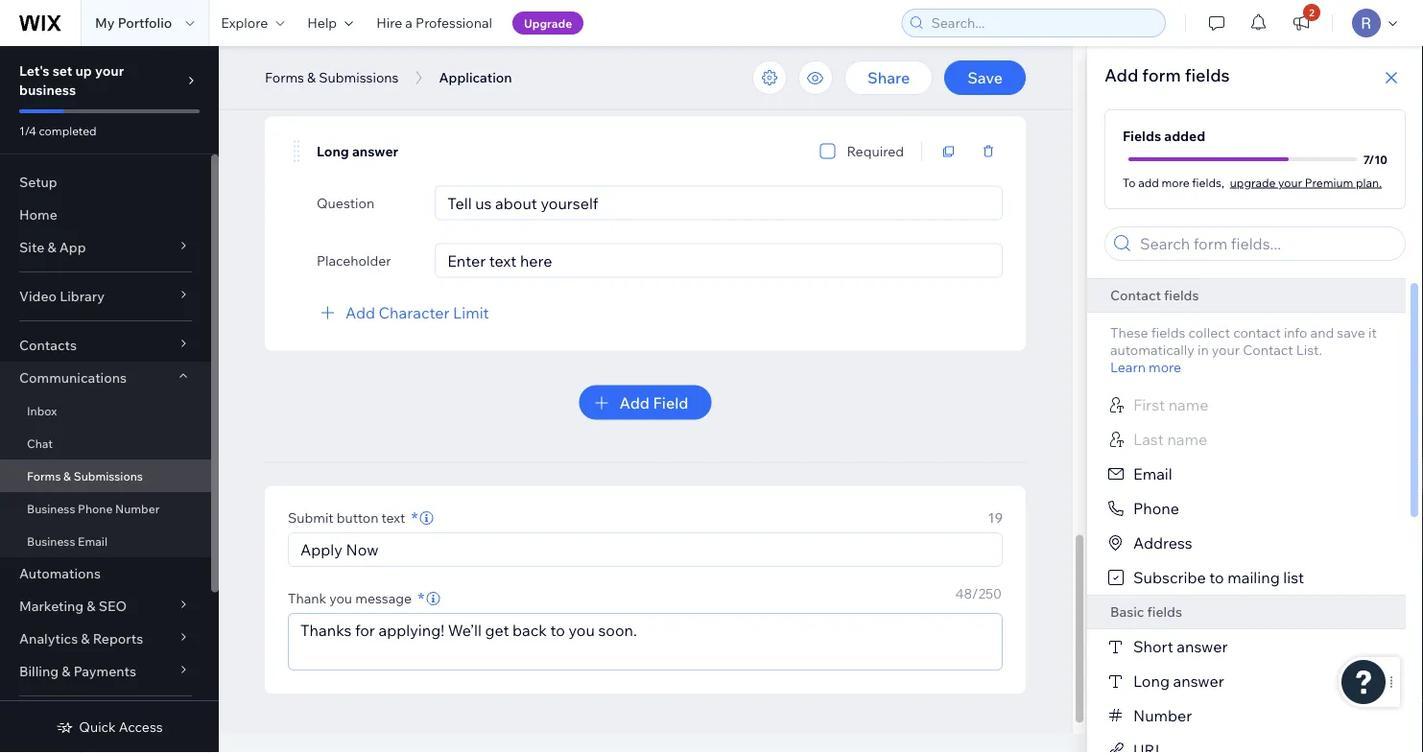 Task type: describe. For each thing, give the bounding box(es) containing it.
e.g., Thanks for submitting! text field
[[289, 614, 1002, 670]]

automations
[[19, 565, 101, 582]]

10
[[1375, 152, 1388, 167]]

& for 'marketing & seo' dropdown button
[[87, 598, 96, 615]]

add choice button
[[457, 65, 553, 82]]

completed
[[39, 123, 97, 138]]

Type your question here... field
[[442, 187, 996, 219]]

site & app
[[19, 239, 86, 256]]

short
[[1134, 637, 1174, 657]]

& for site & app popup button
[[47, 239, 56, 256]]

list.
[[1296, 342, 1322, 359]]

collect
[[1189, 324, 1231, 341]]

48
[[955, 586, 972, 602]]

hire
[[376, 14, 402, 31]]

a
[[405, 14, 413, 31]]

plan.
[[1356, 175, 1382, 190]]

& for billing & payments popup button
[[62, 663, 71, 680]]

phone inside the 'sidebar' element
[[78, 502, 113, 516]]

your inside these fields collect contact info and save it automatically in your contact list. learn more
[[1212, 342, 1240, 359]]

/ for 7
[[1369, 152, 1375, 167]]

these fields collect contact info and save it automatically in your contact list. learn more
[[1111, 324, 1377, 376]]

first name
[[1134, 395, 1209, 415]]

mailing
[[1228, 568, 1280, 587]]

business
[[19, 82, 76, 98]]

Search form fields... field
[[1135, 227, 1399, 260]]

add character limit button
[[317, 301, 489, 324]]

add for add field
[[620, 393, 650, 412]]

7 / 10
[[1364, 152, 1388, 167]]

upgrade
[[1230, 175, 1276, 190]]

let's set up your business
[[19, 62, 124, 98]]

0 vertical spatial long answer
[[317, 143, 398, 160]]

added
[[1165, 128, 1206, 144]]

1 horizontal spatial long
[[1134, 672, 1170, 691]]

add for add choice
[[480, 65, 506, 82]]

question
[[317, 194, 375, 211]]

basic fields
[[1111, 604, 1183, 621]]

communications
[[19, 370, 127, 386]]

video
[[19, 288, 57, 305]]

7
[[1364, 152, 1369, 167]]

upgrade button
[[513, 12, 584, 35]]

1/4 completed
[[19, 123, 97, 138]]

learn more link
[[1111, 359, 1182, 376]]

my portfolio
[[95, 14, 172, 31]]

add choice
[[480, 65, 553, 82]]

more inside these fields collect contact info and save it automatically in your contact list. learn more
[[1149, 359, 1182, 376]]

setup link
[[0, 166, 211, 199]]

to add more fields, upgrade your premium plan.
[[1123, 175, 1382, 190]]

1 horizontal spatial number
[[1134, 706, 1192, 726]]

first
[[1134, 395, 1165, 415]]

to
[[1210, 568, 1224, 587]]

help
[[307, 14, 337, 31]]

thank you message *
[[288, 588, 425, 609]]

professional
[[416, 14, 492, 31]]

sidebar element
[[0, 46, 219, 753]]

* for thank you message *
[[418, 588, 425, 609]]

fields right form
[[1185, 64, 1230, 85]]

fields for basic
[[1148, 604, 1183, 621]]

e.g., Submit field
[[295, 534, 996, 566]]

let's
[[19, 62, 49, 79]]

analytics & reports button
[[0, 623, 211, 656]]

name for last name
[[1168, 430, 1208, 449]]

forms & submissions for forms & submissions 'button' on the left of page
[[265, 69, 399, 86]]

set
[[53, 62, 72, 79]]

add for add form fields
[[1105, 64, 1139, 85]]

0 vertical spatial contact
[[1111, 287, 1161, 304]]

to
[[1123, 175, 1136, 190]]

add for add character limit
[[346, 303, 375, 322]]

1 vertical spatial long answer
[[1134, 672, 1224, 691]]

premium
[[1305, 175, 1354, 190]]

1 horizontal spatial phone
[[1134, 499, 1180, 518]]

required
[[847, 143, 904, 159]]

home link
[[0, 199, 211, 231]]

my
[[95, 14, 115, 31]]

share
[[868, 68, 910, 87]]

upgrade your premium plan. button
[[1230, 174, 1382, 191]]

share button
[[845, 60, 933, 95]]

reports
[[93, 631, 143, 647]]

add field
[[620, 393, 689, 412]]

forms & submissions link
[[0, 460, 211, 492]]

button
[[337, 510, 379, 526]]

hire a professional
[[376, 14, 492, 31]]

& for analytics & reports popup button in the left bottom of the page
[[81, 631, 90, 647]]

add character limit
[[346, 303, 489, 322]]

contact
[[1234, 324, 1281, 341]]

setup
[[19, 174, 57, 191]]

and
[[1311, 324, 1334, 341]]

billing & payments
[[19, 663, 136, 680]]

add field button
[[579, 385, 712, 420]]

explore
[[221, 14, 268, 31]]

2
[[1309, 6, 1315, 18]]

form
[[1143, 64, 1181, 85]]

billing
[[19, 663, 59, 680]]

up
[[75, 62, 92, 79]]

save
[[968, 68, 1003, 87]]



Task type: vqa. For each thing, say whether or not it's contained in the screenshot.
set
yes



Task type: locate. For each thing, give the bounding box(es) containing it.
Search... field
[[926, 10, 1159, 36]]

contacts button
[[0, 329, 211, 362]]

business phone number link
[[0, 492, 211, 525]]

limit
[[453, 303, 489, 322]]

these
[[1111, 324, 1149, 341]]

business phone number
[[27, 502, 160, 516]]

1 horizontal spatial long answer
[[1134, 672, 1224, 691]]

1 horizontal spatial your
[[1212, 342, 1240, 359]]

Enter a choice... field
[[463, 21, 968, 48]]

business up automations
[[27, 534, 75, 549]]

submissions inside 'button'
[[319, 69, 399, 86]]

0 horizontal spatial forms & submissions
[[27, 469, 143, 483]]

fields for these
[[1152, 324, 1186, 341]]

business up business email
[[27, 502, 75, 516]]

1 vertical spatial submissions
[[74, 469, 143, 483]]

* for submit button text *
[[411, 507, 418, 529]]

more right add at right
[[1162, 175, 1190, 190]]

fields up collect
[[1164, 287, 1199, 304]]

submissions for forms & submissions 'button' on the left of page
[[319, 69, 399, 86]]

short answer
[[1134, 637, 1228, 657]]

submissions for forms & submissions link
[[74, 469, 143, 483]]

last name
[[1134, 430, 1208, 449]]

1 vertical spatial forms
[[27, 469, 61, 483]]

1 vertical spatial forms & submissions
[[27, 469, 143, 483]]

home
[[19, 206, 57, 223]]

upgrade
[[524, 16, 572, 30]]

info
[[1284, 324, 1308, 341]]

your inside let's set up your business
[[95, 62, 124, 79]]

add form fields
[[1105, 64, 1230, 85]]

1 vertical spatial long
[[1134, 672, 1170, 691]]

long up question
[[317, 143, 349, 160]]

1 vertical spatial business
[[27, 534, 75, 549]]

analytics
[[19, 631, 78, 647]]

forms & submissions
[[265, 69, 399, 86], [27, 469, 143, 483]]

subscribe to mailing list
[[1134, 568, 1305, 587]]

* right 'message'
[[418, 588, 425, 609]]

number down short in the bottom right of the page
[[1134, 706, 1192, 726]]

library
[[60, 288, 105, 305]]

1 vertical spatial name
[[1168, 430, 1208, 449]]

answer down short answer
[[1173, 672, 1224, 691]]

250
[[978, 586, 1002, 602]]

business email
[[27, 534, 108, 549]]

& for forms & submissions link
[[63, 469, 71, 483]]

contacts
[[19, 337, 77, 354]]

forms & submissions down help button
[[265, 69, 399, 86]]

* right text
[[411, 507, 418, 529]]

0 horizontal spatial your
[[95, 62, 124, 79]]

number down forms & submissions link
[[115, 502, 160, 516]]

1 vertical spatial *
[[418, 588, 425, 609]]

add
[[1139, 175, 1159, 190]]

add
[[1105, 64, 1139, 85], [480, 65, 506, 82], [346, 303, 375, 322], [620, 393, 650, 412]]

add down placeholder
[[346, 303, 375, 322]]

submit button text *
[[288, 507, 418, 529]]

submissions down chat link on the bottom left of page
[[74, 469, 143, 483]]

0 vertical spatial /
[[1369, 152, 1375, 167]]

0 horizontal spatial long
[[317, 143, 349, 160]]

fields down subscribe
[[1148, 604, 1183, 621]]

forms for forms & submissions link
[[27, 469, 61, 483]]

forms & submissions for forms & submissions link
[[27, 469, 143, 483]]

billing & payments button
[[0, 656, 211, 688]]

name for first name
[[1169, 395, 1209, 415]]

phone up address
[[1134, 499, 1180, 518]]

*
[[411, 507, 418, 529], [418, 588, 425, 609]]

quick access
[[79, 719, 163, 736]]

video library button
[[0, 280, 211, 313]]

0 horizontal spatial email
[[78, 534, 108, 549]]

1 horizontal spatial /
[[1369, 152, 1375, 167]]

1 vertical spatial more
[[1149, 359, 1182, 376]]

answer right short in the bottom right of the page
[[1177, 637, 1228, 657]]

0 vertical spatial name
[[1169, 395, 1209, 415]]

add inside add character limit button
[[346, 303, 375, 322]]

application button
[[429, 63, 522, 92]]

business for business phone number
[[27, 502, 75, 516]]

contact fields
[[1111, 287, 1199, 304]]

& right site
[[47, 239, 56, 256]]

0 horizontal spatial submissions
[[74, 469, 143, 483]]

business for business email
[[27, 534, 75, 549]]

contact up these
[[1111, 287, 1161, 304]]

your right in in the right of the page
[[1212, 342, 1240, 359]]

& inside dropdown button
[[87, 598, 96, 615]]

& inside popup button
[[62, 663, 71, 680]]

0 horizontal spatial number
[[115, 502, 160, 516]]

2 vertical spatial answer
[[1173, 672, 1224, 691]]

communications button
[[0, 362, 211, 394]]

& left the seo
[[87, 598, 96, 615]]

field
[[653, 393, 689, 412]]

your right up
[[95, 62, 124, 79]]

phone down forms & submissions link
[[78, 502, 113, 516]]

answer up question
[[352, 143, 398, 160]]

0 vertical spatial your
[[95, 62, 124, 79]]

name
[[1169, 395, 1209, 415], [1168, 430, 1208, 449]]

long down short in the bottom right of the page
[[1134, 672, 1170, 691]]

None checkbox
[[820, 140, 835, 163]]

2 vertical spatial your
[[1212, 342, 1240, 359]]

1 horizontal spatial contact
[[1243, 342, 1293, 359]]

basic
[[1111, 604, 1145, 621]]

1 horizontal spatial forms & submissions
[[265, 69, 399, 86]]

fields up automatically
[[1152, 324, 1186, 341]]

email down business phone number
[[78, 534, 108, 549]]

1 horizontal spatial submissions
[[319, 69, 399, 86]]

0 vertical spatial submissions
[[319, 69, 399, 86]]

fields
[[1123, 128, 1162, 144]]

character
[[379, 303, 450, 322]]

0 vertical spatial email
[[1134, 465, 1173, 484]]

0 horizontal spatial forms
[[27, 469, 61, 483]]

1 vertical spatial answer
[[1177, 637, 1228, 657]]

/ for 48
[[972, 586, 978, 602]]

name down first name
[[1168, 430, 1208, 449]]

Add placeholder text… field
[[442, 244, 996, 277]]

number inside the 'sidebar' element
[[115, 502, 160, 516]]

0 vertical spatial forms & submissions
[[265, 69, 399, 86]]

marketing & seo button
[[0, 590, 211, 623]]

address
[[1134, 534, 1193, 553]]

2 button
[[1280, 0, 1323, 46]]

fields inside these fields collect contact info and save it automatically in your contact list. learn more
[[1152, 324, 1186, 341]]

long answer up question
[[317, 143, 398, 160]]

email inside the 'sidebar' element
[[78, 534, 108, 549]]

contact down contact
[[1243, 342, 1293, 359]]

add left field
[[620, 393, 650, 412]]

fields,
[[1192, 175, 1225, 190]]

site
[[19, 239, 44, 256]]

0 horizontal spatial phone
[[78, 502, 113, 516]]

you
[[329, 590, 352, 607]]

forms & submissions button
[[255, 63, 408, 92]]

forms inside the 'sidebar' element
[[27, 469, 61, 483]]

& left reports
[[81, 631, 90, 647]]

your right upgrade
[[1279, 175, 1303, 190]]

quick
[[79, 719, 116, 736]]

email down last
[[1134, 465, 1173, 484]]

fields for contact
[[1164, 287, 1199, 304]]

chat
[[27, 436, 53, 451]]

1/4
[[19, 123, 36, 138]]

submit
[[288, 510, 334, 526]]

quick access button
[[56, 719, 163, 736]]

placeholder
[[317, 252, 391, 269]]

subscribe
[[1134, 568, 1206, 587]]

more
[[1162, 175, 1190, 190], [1149, 359, 1182, 376]]

help button
[[296, 0, 365, 46]]

forms & submissions inside the 'sidebar' element
[[27, 469, 143, 483]]

name up last name at bottom right
[[1169, 395, 1209, 415]]

more down automatically
[[1149, 359, 1182, 376]]

long answer down short answer
[[1134, 672, 1224, 691]]

48 / 250
[[955, 586, 1002, 602]]

1 vertical spatial contact
[[1243, 342, 1293, 359]]

add inside add field button
[[620, 393, 650, 412]]

automatically
[[1111, 342, 1195, 359]]

forms & submissions up business phone number
[[27, 469, 143, 483]]

0 vertical spatial answer
[[352, 143, 398, 160]]

0 horizontal spatial /
[[972, 586, 978, 602]]

0 horizontal spatial contact
[[1111, 287, 1161, 304]]

automations link
[[0, 558, 211, 590]]

it
[[1369, 324, 1377, 341]]

list
[[1284, 568, 1305, 587]]

fields added
[[1123, 128, 1206, 144]]

submissions
[[319, 69, 399, 86], [74, 469, 143, 483]]

app
[[59, 239, 86, 256]]

0 vertical spatial business
[[27, 502, 75, 516]]

& down help
[[307, 69, 316, 86]]

0 vertical spatial long
[[317, 143, 349, 160]]

site & app button
[[0, 231, 211, 264]]

contact inside these fields collect contact info and save it automatically in your contact list. learn more
[[1243, 342, 1293, 359]]

2 business from the top
[[27, 534, 75, 549]]

1 vertical spatial email
[[78, 534, 108, 549]]

add left choice
[[480, 65, 506, 82]]

0 vertical spatial forms
[[265, 69, 304, 86]]

1 business from the top
[[27, 502, 75, 516]]

& up business phone number
[[63, 469, 71, 483]]

add inside add choice button
[[480, 65, 506, 82]]

1 vertical spatial number
[[1134, 706, 1192, 726]]

1 vertical spatial /
[[972, 586, 978, 602]]

portfolio
[[118, 14, 172, 31]]

forms & submissions inside 'button'
[[265, 69, 399, 86]]

2 horizontal spatial your
[[1279, 175, 1303, 190]]

save
[[1337, 324, 1366, 341]]

0 vertical spatial more
[[1162, 175, 1190, 190]]

inbox link
[[0, 394, 211, 427]]

long
[[317, 143, 349, 160], [1134, 672, 1170, 691]]

message
[[355, 590, 412, 607]]

forms for forms & submissions 'button' on the left of page
[[265, 69, 304, 86]]

submissions down help button
[[319, 69, 399, 86]]

1 horizontal spatial email
[[1134, 465, 1173, 484]]

1 horizontal spatial forms
[[265, 69, 304, 86]]

video library
[[19, 288, 105, 305]]

0 vertical spatial *
[[411, 507, 418, 529]]

access
[[119, 719, 163, 736]]

0 vertical spatial number
[[115, 502, 160, 516]]

& right billing
[[62, 663, 71, 680]]

learn
[[1111, 359, 1146, 376]]

1 vertical spatial your
[[1279, 175, 1303, 190]]

forms down chat
[[27, 469, 61, 483]]

0 horizontal spatial long answer
[[317, 143, 398, 160]]

submissions inside the 'sidebar' element
[[74, 469, 143, 483]]

forms inside 'button'
[[265, 69, 304, 86]]

marketing
[[19, 598, 84, 615]]

hire a professional link
[[365, 0, 504, 46]]

in
[[1198, 342, 1209, 359]]

business email link
[[0, 525, 211, 558]]

add left form
[[1105, 64, 1139, 85]]

& for forms & submissions 'button' on the left of page
[[307, 69, 316, 86]]

& inside 'button'
[[307, 69, 316, 86]]

application
[[439, 69, 512, 86]]

forms down explore
[[265, 69, 304, 86]]

business
[[27, 502, 75, 516], [27, 534, 75, 549]]

&
[[307, 69, 316, 86], [47, 239, 56, 256], [63, 469, 71, 483], [87, 598, 96, 615], [81, 631, 90, 647], [62, 663, 71, 680]]



